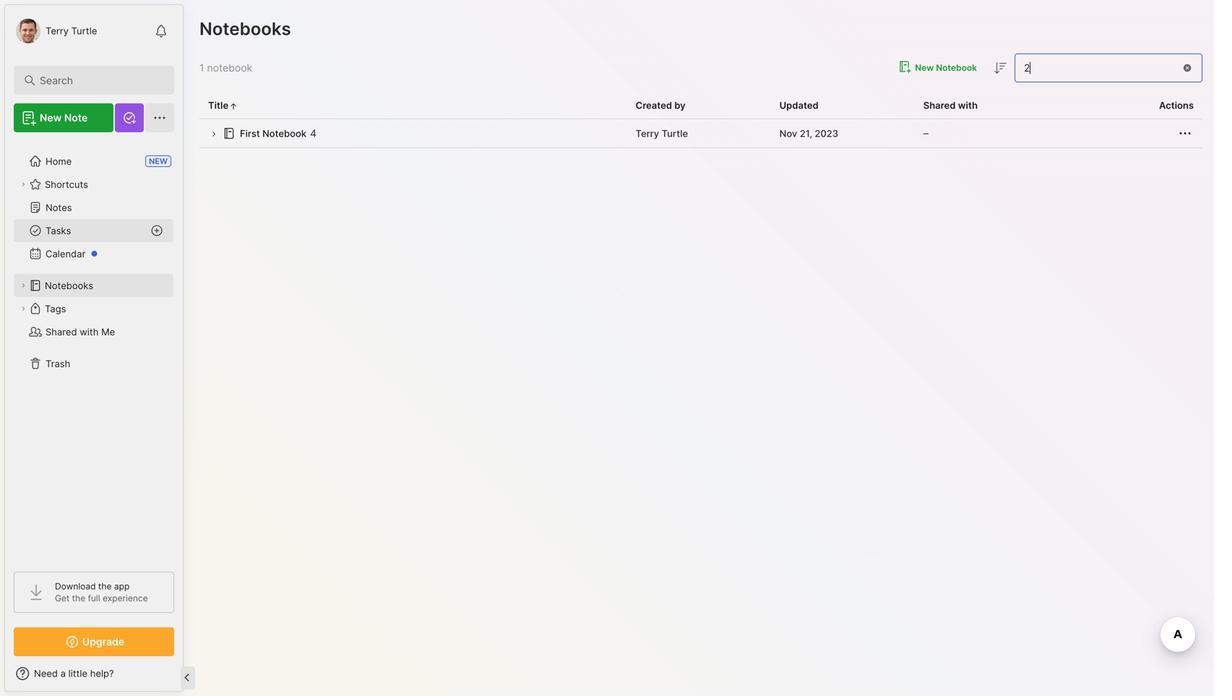 Task type: describe. For each thing, give the bounding box(es) containing it.
shared with me link
[[14, 320, 174, 343]]

notebook for first notebook 4
[[263, 128, 307, 139]]

full
[[88, 593, 100, 604]]

created
[[636, 100, 672, 111]]

terry turtle inside first notebook row
[[636, 128, 688, 139]]

first notebook row
[[200, 119, 1203, 148]]

notes link
[[14, 196, 174, 219]]

new notebook
[[916, 63, 978, 73]]

help?
[[90, 668, 114, 679]]

–
[[924, 127, 929, 140]]

get
[[55, 593, 70, 604]]

shared
[[46, 326, 77, 337]]

terry inside the account "field"
[[46, 25, 69, 37]]

tags
[[45, 303, 66, 314]]

4
[[310, 127, 317, 140]]

upgrade
[[82, 636, 124, 648]]

none search field inside main element
[[40, 72, 155, 89]]

1 notebook
[[200, 62, 252, 74]]

turtle inside the account "field"
[[71, 25, 97, 37]]

created by button
[[627, 93, 771, 119]]

terry inside first notebook row
[[636, 128, 660, 139]]

shared with me
[[46, 326, 115, 337]]

new notebook button
[[897, 59, 978, 77]]

0 vertical spatial the
[[98, 581, 112, 592]]

first notebook 4
[[240, 127, 317, 140]]

notebooks element
[[188, 0, 1215, 696]]

2023
[[815, 128, 839, 139]]

shared with button
[[915, 93, 1059, 119]]

nov
[[780, 128, 798, 139]]

expand tags image
[[19, 304, 27, 313]]

nov 21, 2023
[[780, 128, 839, 139]]

title
[[208, 100, 229, 111]]

turtle inside first notebook row
[[662, 128, 688, 139]]

1 horizontal spatial notebooks
[[200, 18, 291, 39]]

expand notebooks image
[[19, 281, 27, 290]]

new for new note
[[40, 112, 62, 124]]

title button
[[200, 93, 627, 119]]

a
[[60, 668, 66, 679]]

app
[[114, 581, 130, 592]]

note
[[64, 112, 88, 124]]

new for new notebook
[[916, 63, 934, 73]]

WHAT'S NEW field
[[5, 662, 183, 685]]

tags button
[[14, 297, 174, 320]]

updated
[[780, 100, 819, 111]]

created by
[[636, 100, 686, 111]]

upgrade button
[[14, 628, 174, 657]]

shared with
[[924, 100, 978, 111]]

shortcuts
[[45, 179, 88, 190]]

experience
[[103, 593, 148, 604]]

0 horizontal spatial the
[[72, 593, 85, 604]]

actions button
[[1059, 93, 1203, 119]]

Find Notebooks… text field
[[1016, 56, 1173, 80]]

1
[[200, 62, 204, 74]]



Task type: vqa. For each thing, say whether or not it's contained in the screenshot.
Only
no



Task type: locate. For each thing, give the bounding box(es) containing it.
0 horizontal spatial notebooks
[[45, 280, 93, 291]]

1 horizontal spatial terry
[[636, 128, 660, 139]]

trash
[[46, 358, 70, 369]]

tree containing home
[[5, 141, 183, 559]]

terry turtle inside the account "field"
[[46, 25, 97, 37]]

1 horizontal spatial the
[[98, 581, 112, 592]]

shortcuts button
[[14, 173, 174, 196]]

notebooks inside tree
[[45, 280, 93, 291]]

0 vertical spatial notebook
[[936, 63, 978, 73]]

with
[[958, 100, 978, 111]]

0 horizontal spatial terry
[[46, 25, 69, 37]]

0 horizontal spatial new
[[40, 112, 62, 124]]

tree
[[5, 141, 183, 559]]

1 horizontal spatial notebook
[[936, 63, 978, 73]]

tree inside main element
[[5, 141, 183, 559]]

new note
[[40, 112, 88, 124]]

None search field
[[40, 72, 155, 89]]

notebook inside button
[[936, 63, 978, 73]]

0 vertical spatial terry
[[46, 25, 69, 37]]

the down 'download'
[[72, 593, 85, 604]]

shared
[[924, 100, 956, 111]]

1 vertical spatial notebook
[[263, 128, 307, 139]]

0 vertical spatial new
[[916, 63, 934, 73]]

terry turtle
[[46, 25, 97, 37], [636, 128, 688, 139]]

new left note at the left top of the page
[[40, 112, 62, 124]]

sort options image
[[992, 59, 1009, 77]]

notebook left "4" on the top of page
[[263, 128, 307, 139]]

the
[[98, 581, 112, 592], [72, 593, 85, 604]]

notebooks link
[[14, 274, 174, 297]]

Account field
[[14, 17, 97, 46]]

1 vertical spatial the
[[72, 593, 85, 604]]

arrow image
[[208, 129, 219, 140]]

notebook inside first notebook 4
[[263, 128, 307, 139]]

download the app get the full experience
[[55, 581, 148, 604]]

notes
[[46, 202, 72, 213]]

1 horizontal spatial turtle
[[662, 128, 688, 139]]

more actions image
[[1177, 125, 1194, 142]]

notebook for new notebook
[[936, 63, 978, 73]]

1 vertical spatial new
[[40, 112, 62, 124]]

tasks button
[[14, 219, 174, 242]]

new
[[916, 63, 934, 73], [40, 112, 62, 124]]

Sort field
[[992, 59, 1009, 77]]

by
[[675, 100, 686, 111]]

home
[[46, 156, 72, 167]]

terry turtle up search text box
[[46, 25, 97, 37]]

0 vertical spatial terry turtle
[[46, 25, 97, 37]]

1 vertical spatial terry turtle
[[636, 128, 688, 139]]

21,
[[800, 128, 813, 139]]

turtle down by
[[662, 128, 688, 139]]

terry up search text box
[[46, 25, 69, 37]]

turtle up search text box
[[71, 25, 97, 37]]

0 vertical spatial turtle
[[71, 25, 97, 37]]

Search text field
[[40, 74, 155, 87]]

the up the full
[[98, 581, 112, 592]]

0 vertical spatial notebooks
[[200, 18, 291, 39]]

actions
[[1160, 100, 1194, 111]]

More actions field
[[1177, 125, 1194, 142]]

terry down created
[[636, 128, 660, 139]]

tasks
[[46, 225, 71, 236]]

1 vertical spatial terry
[[636, 128, 660, 139]]

need
[[34, 668, 58, 679]]

notebook up shared with
[[936, 63, 978, 73]]

1 horizontal spatial new
[[916, 63, 934, 73]]

0 horizontal spatial terry turtle
[[46, 25, 97, 37]]

new inside main element
[[40, 112, 62, 124]]

new
[[149, 157, 168, 166]]

1 horizontal spatial terry turtle
[[636, 128, 688, 139]]

terry
[[46, 25, 69, 37], [636, 128, 660, 139]]

with
[[80, 326, 99, 337]]

little
[[68, 668, 88, 679]]

first
[[240, 128, 260, 139]]

click to collapse image
[[183, 670, 193, 687]]

0 horizontal spatial notebook
[[263, 128, 307, 139]]

notebooks up the notebook
[[200, 18, 291, 39]]

notebook
[[207, 62, 252, 74]]

need a little help?
[[34, 668, 114, 679]]

notebooks up tags
[[45, 280, 93, 291]]

calendar button
[[14, 242, 174, 265]]

1 vertical spatial notebooks
[[45, 280, 93, 291]]

1 vertical spatial turtle
[[662, 128, 688, 139]]

notebook
[[936, 63, 978, 73], [263, 128, 307, 139]]

download
[[55, 581, 96, 592]]

0 horizontal spatial turtle
[[71, 25, 97, 37]]

terry turtle down created by
[[636, 128, 688, 139]]

turtle
[[71, 25, 97, 37], [662, 128, 688, 139]]

new inside button
[[916, 63, 934, 73]]

calendar
[[46, 248, 86, 259]]

notebooks
[[200, 18, 291, 39], [45, 280, 93, 291]]

trash link
[[14, 352, 174, 375]]

me
[[101, 326, 115, 337]]

updated button
[[771, 93, 915, 119]]

main element
[[0, 0, 188, 696]]

new up shared
[[916, 63, 934, 73]]



